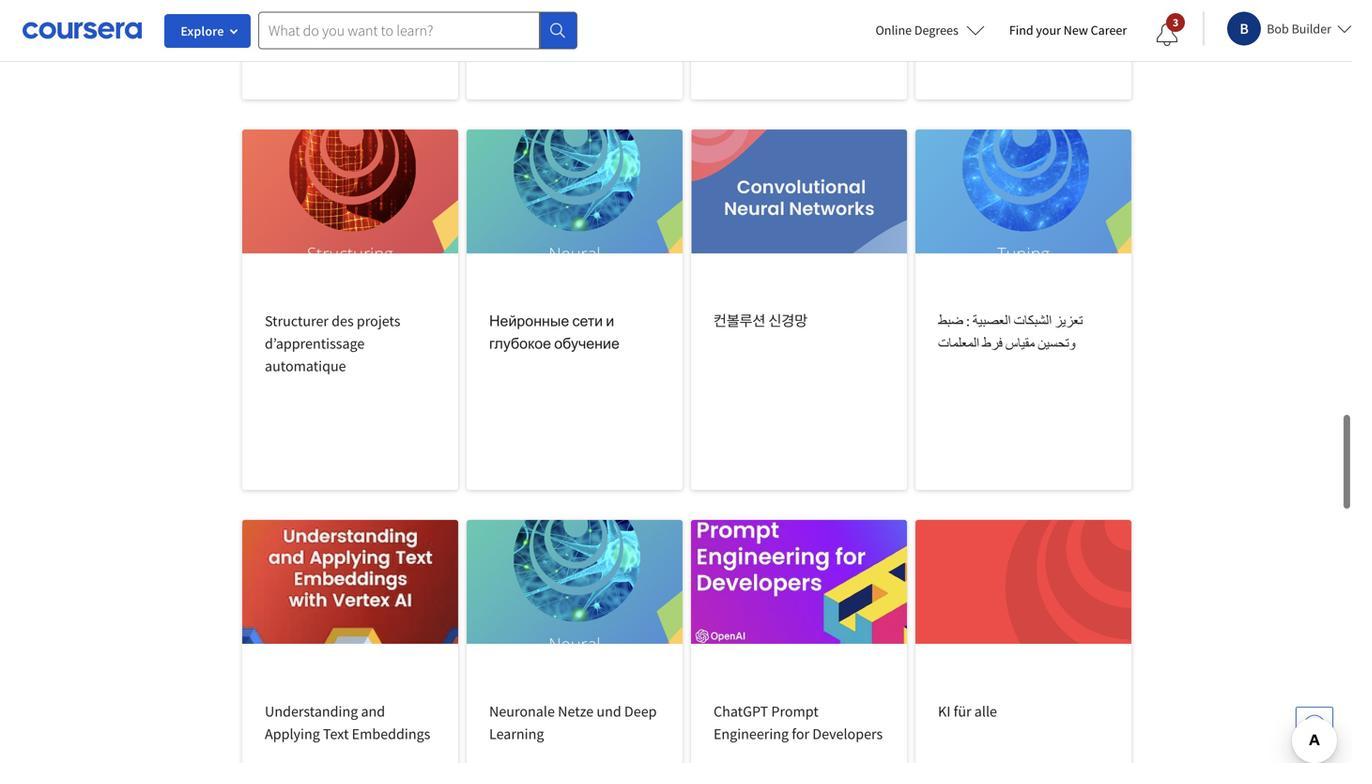 Task type: locate. For each thing, give the bounding box(es) containing it.
컨볼루션 신경망 link
[[691, 130, 907, 490]]

None search field
[[258, 12, 578, 49]]

neuronale netze und deep learning
[[489, 703, 657, 744]]

learning
[[489, 725, 544, 744]]

и
[[606, 312, 615, 331]]

and
[[361, 703, 385, 721]]

المعلمات
[[938, 334, 980, 353]]

show notifications image
[[1156, 23, 1179, 46]]

ضبط
[[938, 312, 963, 331]]

b
[[1240, 19, 1249, 38]]

تعزيز
[[1055, 312, 1083, 331]]

컨볼루션
[[714, 312, 766, 331]]

컨볼루션 신경망
[[714, 312, 808, 331]]

:
[[966, 312, 970, 331]]

coursera image
[[23, 15, 142, 45]]

neuronale netze und deep learning link
[[467, 520, 683, 764]]

new
[[1064, 22, 1089, 39]]

neuronale
[[489, 703, 555, 721]]

d'apprentissage
[[265, 334, 365, 353]]

des
[[332, 312, 354, 331]]

for
[[792, 725, 810, 744]]

ki
[[938, 703, 951, 721]]

structurer
[[265, 312, 329, 331]]

applying
[[265, 725, 320, 744]]

prompt
[[772, 703, 819, 721]]

your
[[1036, 22, 1061, 39]]

bob builder
[[1267, 20, 1332, 37]]

text
[[323, 725, 349, 744]]

und
[[597, 703, 622, 721]]

нейронные сети и глубокое обучение
[[489, 312, 620, 353]]

find your new career link
[[1000, 19, 1137, 42]]

alle
[[975, 703, 997, 721]]

find your new career
[[1010, 22, 1127, 39]]

3 button
[[1141, 12, 1194, 57]]

تعزيز الشبكات العصبية : ضبط وتحسين مقياس فرط المعلمات link
[[916, 130, 1132, 490]]

career
[[1091, 22, 1127, 39]]

degrees
[[915, 22, 959, 39]]



Task type: vqa. For each thing, say whether or not it's contained in the screenshot.
des
yes



Task type: describe. For each thing, give the bounding box(es) containing it.
What do you want to learn? text field
[[258, 12, 540, 49]]

find
[[1010, 22, 1034, 39]]

engineering
[[714, 725, 789, 744]]

3
[[1173, 15, 1179, 30]]

bob
[[1267, 20, 1289, 37]]

chatgpt
[[714, 703, 769, 721]]

chatgpt prompt engineering for developers
[[714, 703, 883, 744]]

сети
[[572, 312, 603, 331]]

deep
[[625, 703, 657, 721]]

explore
[[181, 23, 224, 39]]

فرط
[[983, 334, 1003, 353]]

ki für alle
[[938, 703, 997, 721]]

netze
[[558, 703, 594, 721]]

нейронные сети и глубокое обучение link
[[467, 130, 683, 490]]

understanding
[[265, 703, 358, 721]]

신경망
[[769, 312, 808, 331]]

нейронные
[[489, 312, 569, 331]]

help center image
[[1304, 715, 1326, 737]]

understanding and applying text embeddings link
[[242, 520, 458, 764]]

developers
[[813, 725, 883, 744]]

глубокое
[[489, 334, 551, 353]]

chatgpt prompt engineering for developers link
[[691, 520, 907, 764]]

structurer des projets d'apprentissage automatique link
[[242, 130, 458, 490]]

تعزيز الشبكات العصبية : ضبط وتحسين مقياس فرط المعلمات
[[938, 312, 1083, 353]]

وتحسين
[[1038, 334, 1076, 353]]

explore button
[[164, 14, 251, 48]]

обучение
[[554, 334, 620, 353]]

الشبكات
[[1014, 312, 1052, 331]]

online degrees
[[876, 22, 959, 39]]

online degrees button
[[861, 9, 1000, 51]]

für
[[954, 703, 972, 721]]

online
[[876, 22, 912, 39]]

مقياس
[[1006, 334, 1035, 353]]

العصبية
[[973, 312, 1011, 331]]

builder
[[1292, 20, 1332, 37]]

understanding and applying text embeddings
[[265, 703, 431, 744]]

ki für alle link
[[916, 520, 1132, 764]]

projets
[[357, 312, 401, 331]]

automatique
[[265, 357, 346, 376]]

embeddings
[[352, 725, 431, 744]]

structurer des projets d'apprentissage automatique
[[265, 312, 401, 376]]



